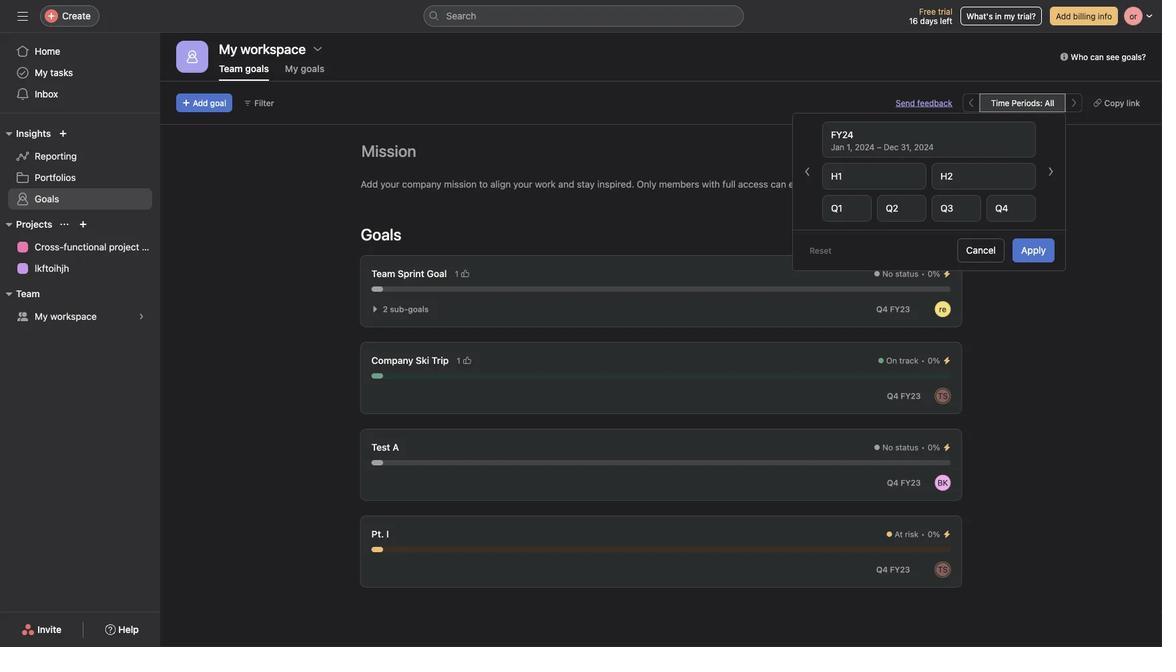 Task type: vqa. For each thing, say whether or not it's contained in the screenshot.
Numeric total dropdown button on the bottom
no



Task type: locate. For each thing, give the bounding box(es) containing it.
2024 left – at the right of page
[[855, 142, 875, 152]]

1 horizontal spatial goals
[[361, 225, 402, 244]]

1 button left toggle goal starred status icon
[[454, 354, 474, 367]]

0 horizontal spatial 2024
[[855, 142, 875, 152]]

help button
[[96, 618, 148, 642]]

1 2024 from the left
[[855, 142, 875, 152]]

1 vertical spatial no status
[[883, 443, 919, 452]]

my inside the teams element
[[35, 311, 48, 322]]

0 vertical spatial ts
[[938, 391, 949, 401]]

pt.
[[372, 529, 384, 540]]

functional
[[64, 241, 107, 252]]

send feedback
[[896, 98, 953, 108]]

0 vertical spatial add
[[1057, 11, 1072, 21]]

• 0% up bk
[[922, 443, 941, 452]]

add inside 'add billing info' button
[[1057, 11, 1072, 21]]

4 0% from the top
[[928, 530, 941, 539]]

q4 fy23 button left bk button
[[882, 474, 927, 492]]

team button
[[0, 286, 40, 302]]

goals
[[35, 193, 59, 204], [361, 225, 402, 244]]

0 vertical spatial no status
[[883, 269, 919, 279]]

2 no status from the top
[[883, 443, 919, 452]]

fy23 down 'at'
[[891, 565, 911, 574]]

insights element
[[0, 122, 160, 212]]

1 vertical spatial ts
[[938, 565, 949, 574]]

1 ts button from the top
[[935, 388, 951, 404]]

help
[[118, 624, 139, 635]]

• 0% right 'risk'
[[922, 530, 941, 539]]

2 status from the top
[[896, 443, 919, 452]]

fy23
[[891, 305, 911, 314], [901, 391, 921, 401], [901, 478, 921, 488], [891, 565, 911, 574]]

a
[[393, 442, 399, 453]]

2 vertical spatial add
[[361, 179, 378, 190]]

0 vertical spatial 1
[[455, 269, 459, 279]]

1 status from the top
[[896, 269, 919, 279]]

0 horizontal spatial goals
[[245, 63, 269, 74]]

q4 for at risk
[[877, 565, 888, 574]]

fy23 for status
[[901, 478, 921, 488]]

create button
[[40, 5, 99, 27]]

what's in my trial?
[[967, 11, 1037, 21]]

1 right goal
[[455, 269, 459, 279]]

q4 fy23 button down on track
[[882, 387, 927, 405]]

0 vertical spatial can
[[1091, 52, 1105, 61]]

my down "my workspace"
[[285, 63, 298, 74]]

access
[[739, 179, 769, 190]]

only
[[637, 179, 657, 190]]

company
[[372, 355, 414, 366]]

team
[[219, 63, 243, 74], [372, 268, 396, 279], [16, 288, 40, 299]]

can left edit.
[[771, 179, 787, 190]]

•
[[922, 269, 926, 279], [922, 356, 926, 365], [922, 443, 926, 452], [922, 530, 926, 539]]

my inside 'link'
[[285, 63, 298, 74]]

add inside add goal button
[[193, 98, 208, 108]]

trip
[[432, 355, 449, 366]]

goal
[[427, 268, 447, 279]]

2024
[[855, 142, 875, 152], [915, 142, 934, 152]]

add
[[1057, 11, 1072, 21], [193, 98, 208, 108], [361, 179, 378, 190]]

re
[[940, 305, 947, 314]]

test a
[[372, 442, 399, 453]]

1 vertical spatial ts button
[[935, 562, 951, 578]]

1 your from the left
[[381, 179, 400, 190]]

1 vertical spatial team
[[372, 268, 396, 279]]

cancel
[[967, 245, 997, 256]]

my
[[285, 63, 298, 74], [35, 67, 48, 78], [35, 311, 48, 322]]

1 vertical spatial status
[[896, 443, 919, 452]]

send
[[896, 98, 916, 108]]

trial
[[939, 7, 953, 16]]

3 • 0% from the top
[[922, 443, 941, 452]]

q4 fy23 button left re
[[871, 300, 917, 319]]

3 • from the top
[[922, 443, 926, 452]]

fy23 down track
[[901, 391, 921, 401]]

0 vertical spatial goals
[[35, 193, 59, 204]]

0 horizontal spatial goals
[[35, 193, 59, 204]]

2 sub-goals
[[383, 305, 429, 314]]

no status for team sprint goal
[[883, 269, 919, 279]]

1 vertical spatial no
[[883, 443, 894, 452]]

goals up the team sprint goal
[[361, 225, 402, 244]]

insights
[[16, 128, 51, 139]]

sub-
[[390, 305, 408, 314]]

send feedback link
[[896, 97, 953, 109]]

1 vertical spatial add
[[193, 98, 208, 108]]

3 0% from the top
[[928, 443, 941, 452]]

your right align
[[514, 179, 533, 190]]

0% right track
[[928, 356, 941, 365]]

my inside global 'element'
[[35, 67, 48, 78]]

cancel button
[[958, 238, 1005, 263]]

0% right 'risk'
[[928, 530, 941, 539]]

q4 fy23 button down 'at'
[[871, 560, 917, 579]]

2 0% from the top
[[928, 356, 941, 365]]

goals
[[245, 63, 269, 74], [301, 63, 325, 74], [408, 305, 429, 314]]

• 0%
[[922, 269, 941, 279], [922, 356, 941, 365], [922, 443, 941, 452], [922, 530, 941, 539]]

at
[[895, 530, 903, 539]]

0 vertical spatial ts button
[[935, 388, 951, 404]]

0 vertical spatial 1 button
[[452, 267, 472, 281]]

add left billing in the top right of the page
[[1057, 11, 1072, 21]]

q4 fy23 down on track
[[888, 391, 921, 401]]

your
[[381, 179, 400, 190], [514, 179, 533, 190]]

dec
[[884, 142, 899, 152]]

apply button
[[1013, 238, 1055, 263]]

team left sprint
[[372, 268, 396, 279]]

goals down show options icon
[[301, 63, 325, 74]]

no for team sprint goal
[[883, 269, 894, 279]]

can left see
[[1091, 52, 1105, 61]]

no for test a
[[883, 443, 894, 452]]

1 vertical spatial goals
[[361, 225, 402, 244]]

1 0% from the top
[[928, 269, 941, 279]]

home link
[[8, 41, 152, 62]]

inbox
[[35, 89, 58, 100]]

1 horizontal spatial goals
[[301, 63, 325, 74]]

2 no from the top
[[883, 443, 894, 452]]

my for my tasks
[[35, 67, 48, 78]]

1 • 0% from the top
[[922, 269, 941, 279]]

1 horizontal spatial add
[[361, 179, 378, 190]]

team down lkftoihjh
[[16, 288, 40, 299]]

0 horizontal spatial your
[[381, 179, 400, 190]]

my for my workspace
[[35, 311, 48, 322]]

0 horizontal spatial team
[[16, 288, 40, 299]]

goals inside button
[[408, 305, 429, 314]]

0 horizontal spatial add
[[193, 98, 208, 108]]

billing
[[1074, 11, 1096, 21]]

workspace
[[50, 311, 97, 322]]

0% for test a
[[928, 443, 941, 452]]

goals right 2
[[408, 305, 429, 314]]

tasks
[[50, 67, 73, 78]]

add for add goal
[[193, 98, 208, 108]]

1 ts from the top
[[938, 391, 949, 401]]

q4 fy23 for track
[[888, 391, 921, 401]]

to
[[480, 179, 488, 190]]

q4 fy23 button
[[871, 300, 917, 319], [882, 387, 927, 405], [882, 474, 927, 492], [871, 560, 917, 579]]

1 horizontal spatial team
[[219, 63, 243, 74]]

add left goal
[[193, 98, 208, 108]]

my tasks link
[[8, 62, 152, 83]]

1
[[455, 269, 459, 279], [457, 356, 461, 365]]

0% up re
[[928, 269, 941, 279]]

reporting
[[35, 151, 77, 162]]

goals down "my workspace"
[[245, 63, 269, 74]]

1 button
[[452, 267, 472, 281], [454, 354, 474, 367]]

goals down portfolios
[[35, 193, 59, 204]]

ts button for at risk
[[935, 562, 951, 578]]

0% up bk
[[928, 443, 941, 452]]

0 vertical spatial team
[[219, 63, 243, 74]]

new project or portfolio image
[[79, 220, 87, 228]]

q4 fy23 down 'at'
[[877, 565, 911, 574]]

0 vertical spatial status
[[896, 269, 919, 279]]

reporting link
[[8, 146, 152, 167]]

• 0% up re
[[922, 269, 941, 279]]

2 horizontal spatial goals
[[408, 305, 429, 314]]

can
[[1091, 52, 1105, 61], [771, 179, 787, 190]]

q3
[[941, 203, 954, 214]]

projects
[[16, 219, 52, 230]]

no status
[[883, 269, 919, 279], [883, 443, 919, 452]]

no
[[883, 269, 894, 279], [883, 443, 894, 452]]

what's
[[967, 11, 994, 21]]

1 for company ski trip
[[457, 356, 461, 365]]

1 no status from the top
[[883, 269, 919, 279]]

goals inside insights element
[[35, 193, 59, 204]]

new image
[[59, 130, 67, 138]]

2 • 0% from the top
[[922, 356, 941, 365]]

fy23 left re
[[891, 305, 911, 314]]

project
[[109, 241, 139, 252]]

jan
[[832, 142, 845, 152]]

ski
[[416, 355, 430, 366]]

1 horizontal spatial 2024
[[915, 142, 934, 152]]

ts button for on track
[[935, 388, 951, 404]]

1 horizontal spatial your
[[514, 179, 533, 190]]

1 button right goal
[[452, 267, 472, 281]]

• for team sprint goal
[[922, 269, 926, 279]]

goals inside 'link'
[[301, 63, 325, 74]]

at risk
[[895, 530, 919, 539]]

1 vertical spatial 1 button
[[454, 354, 474, 367]]

2 ts button from the top
[[935, 562, 951, 578]]

add down mission title text box
[[361, 179, 378, 190]]

1 no from the top
[[883, 269, 894, 279]]

2 horizontal spatial team
[[372, 268, 396, 279]]

0 vertical spatial no
[[883, 269, 894, 279]]

projects element
[[0, 212, 160, 282]]

0 horizontal spatial can
[[771, 179, 787, 190]]

2024 right 31,
[[915, 142, 934, 152]]

your left company
[[381, 179, 400, 190]]

portfolios
[[35, 172, 76, 183]]

my down team dropdown button
[[35, 311, 48, 322]]

show options, current sort, top image
[[60, 220, 68, 228]]

fy23 for risk
[[891, 565, 911, 574]]

info
[[1099, 11, 1113, 21]]

2 ts from the top
[[938, 565, 949, 574]]

1 for team sprint goal
[[455, 269, 459, 279]]

• 0% right track
[[922, 356, 941, 365]]

with
[[702, 179, 720, 190]]

2 vertical spatial team
[[16, 288, 40, 299]]

2 horizontal spatial add
[[1057, 11, 1072, 21]]

search
[[447, 10, 477, 21]]

my left tasks
[[35, 67, 48, 78]]

bk
[[938, 478, 949, 488]]

31,
[[902, 142, 912, 152]]

2 • from the top
[[922, 356, 926, 365]]

free trial 16 days left
[[910, 7, 953, 25]]

copy link
[[1105, 98, 1141, 108]]

1 • from the top
[[922, 269, 926, 279]]

1 vertical spatial 1
[[457, 356, 461, 365]]

q4 fy23 left bk button
[[888, 478, 921, 488]]

team up goal
[[219, 63, 243, 74]]

1 right the 'trip'
[[457, 356, 461, 365]]

fy23 left bk button
[[901, 478, 921, 488]]

time periods: all button
[[980, 94, 1066, 112]]

create
[[62, 10, 91, 21]]



Task type: describe. For each thing, give the bounding box(es) containing it.
2 your from the left
[[514, 179, 533, 190]]

add for add billing info
[[1057, 11, 1072, 21]]

inspired.
[[598, 179, 635, 190]]

q4 fy23 for status
[[888, 478, 921, 488]]

previous year image
[[803, 166, 814, 177]]

edit.
[[789, 179, 808, 190]]

Mission title text field
[[353, 136, 420, 166]]

insights button
[[0, 126, 51, 142]]

fy24 jan 1, 2024 – dec 31, 2024
[[832, 129, 934, 152]]

track
[[900, 356, 919, 365]]

projects button
[[0, 216, 52, 232]]

teams element
[[0, 282, 160, 330]]

• for company ski trip
[[922, 356, 926, 365]]

work
[[535, 179, 556, 190]]

full
[[723, 179, 736, 190]]

–
[[877, 142, 882, 152]]

filter
[[254, 98, 274, 108]]

reset button
[[804, 241, 838, 260]]

status for test a
[[896, 443, 919, 452]]

1 horizontal spatial can
[[1091, 52, 1105, 61]]

left
[[941, 16, 953, 25]]

who can see goals?
[[1072, 52, 1147, 61]]

show options image
[[313, 43, 323, 54]]

all
[[1046, 98, 1055, 108]]

lkftoihjh
[[35, 263, 69, 274]]

sprint
[[398, 268, 425, 279]]

0% for company ski trip
[[928, 356, 941, 365]]

apply
[[1022, 245, 1047, 256]]

copy
[[1105, 98, 1125, 108]]

i
[[387, 529, 389, 540]]

invite
[[37, 624, 62, 635]]

status for team sprint goal
[[896, 269, 919, 279]]

cross-functional project plan
[[35, 241, 160, 252]]

• 0% for company ski trip
[[922, 356, 941, 365]]

trial?
[[1018, 11, 1037, 21]]

1 vertical spatial can
[[771, 179, 787, 190]]

goal
[[210, 98, 226, 108]]

my workspace
[[35, 311, 97, 322]]

free
[[920, 7, 936, 16]]

• for test a
[[922, 443, 926, 452]]

team sprint goal
[[372, 268, 447, 279]]

search list box
[[424, 5, 744, 27]]

q4 fy23 button for status
[[882, 474, 927, 492]]

ts for on track
[[938, 391, 949, 401]]

goals link
[[8, 188, 152, 210]]

link
[[1127, 98, 1141, 108]]

copy link button
[[1088, 94, 1147, 112]]

add goal button
[[176, 94, 232, 112]]

my goals link
[[285, 63, 325, 81]]

team goals link
[[219, 63, 269, 81]]

q4 for no status
[[888, 478, 899, 488]]

team for team sprint goal
[[372, 268, 396, 279]]

goals for team goals
[[245, 63, 269, 74]]

add goal
[[193, 98, 226, 108]]

on
[[887, 356, 898, 365]]

filter button
[[238, 94, 280, 112]]

bk button
[[935, 475, 951, 491]]

2
[[383, 305, 388, 314]]

q4 fy23 button for risk
[[871, 560, 917, 579]]

periods:
[[1012, 98, 1043, 108]]

q4 fy23 for risk
[[877, 565, 911, 574]]

add your company mission to align your work and stay inspired. only members with full access can edit.
[[361, 179, 808, 190]]

2 sub-goals button
[[366, 300, 432, 319]]

see
[[1107, 52, 1120, 61]]

inbox link
[[8, 83, 152, 105]]

4 • 0% from the top
[[922, 530, 941, 539]]

search button
[[424, 5, 744, 27]]

1 button for company ski trip
[[454, 354, 474, 367]]

team inside dropdown button
[[16, 288, 40, 299]]

my for my goals
[[285, 63, 298, 74]]

see details, my workspace image
[[138, 313, 146, 321]]

• 0% for test a
[[922, 443, 941, 452]]

company ski trip
[[372, 355, 449, 366]]

stay
[[577, 179, 595, 190]]

in
[[996, 11, 1002, 21]]

cross-
[[35, 241, 64, 252]]

what's in my trial? button
[[961, 7, 1043, 25]]

• 0% for team sprint goal
[[922, 269, 941, 279]]

fy23 for track
[[901, 391, 921, 401]]

goals for my goals
[[301, 63, 325, 74]]

feedback
[[918, 98, 953, 108]]

h1
[[832, 171, 843, 182]]

add for add your company mission to align your work and stay inspired. only members with full access can edit.
[[361, 179, 378, 190]]

no status for test a
[[883, 443, 919, 452]]

plan
[[142, 241, 160, 252]]

q4 fy23 left re
[[877, 305, 911, 314]]

goals?
[[1122, 52, 1147, 61]]

0% for team sprint goal
[[928, 269, 941, 279]]

re button
[[935, 301, 951, 317]]

next year image
[[1046, 166, 1057, 177]]

my tasks
[[35, 67, 73, 78]]

16
[[910, 16, 919, 25]]

2 2024 from the left
[[915, 142, 934, 152]]

h2
[[941, 171, 954, 182]]

reset
[[810, 246, 832, 255]]

mission
[[444, 179, 477, 190]]

on track
[[887, 356, 919, 365]]

align
[[491, 179, 511, 190]]

team for team goals
[[219, 63, 243, 74]]

invite button
[[13, 618, 70, 642]]

my goals
[[285, 63, 325, 74]]

4 • from the top
[[922, 530, 926, 539]]

1 button for team sprint goal
[[452, 267, 472, 281]]

hide sidebar image
[[17, 11, 28, 21]]

q4 fy23 button for track
[[882, 387, 927, 405]]

company
[[402, 179, 442, 190]]

time
[[992, 98, 1010, 108]]

q4 for on track
[[888, 391, 899, 401]]

my workspace
[[219, 41, 306, 56]]

pt. i
[[372, 529, 389, 540]]

1,
[[847, 142, 853, 152]]

global element
[[0, 33, 160, 113]]

and
[[559, 179, 575, 190]]

add billing info button
[[1051, 7, 1119, 25]]

toggle goal starred status image
[[479, 357, 487, 365]]

ts for at risk
[[938, 565, 949, 574]]



